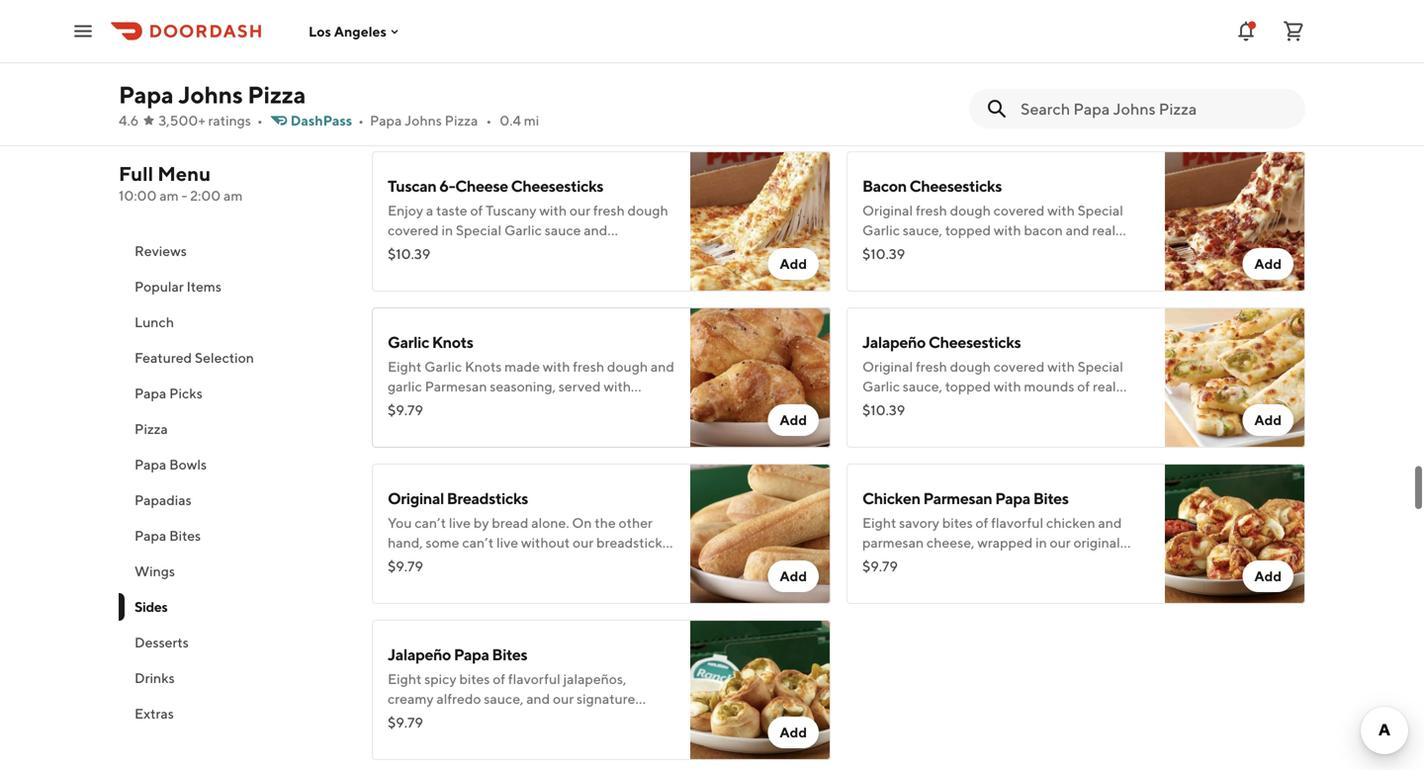Task type: vqa. For each thing, say whether or not it's contained in the screenshot.
"Queso Blanco" image
no



Task type: locate. For each thing, give the bounding box(es) containing it.
for down topped
[[902, 105, 919, 122]]

0 vertical spatial live
[[449, 515, 471, 531]]

golden
[[1012, 46, 1056, 62], [537, 554, 581, 571]]

add
[[780, 256, 807, 272], [1255, 256, 1282, 272], [780, 412, 807, 428], [1255, 412, 1282, 428], [780, 568, 807, 585], [1255, 568, 1282, 585], [780, 724, 807, 741]]

johns up tuscan
[[405, 112, 442, 129]]

to inside 'original breadsticks you can't live by bread alone. on the other hand, some can't live without our breadsticks. fresh dough baked to a golden brown. served with original pizza sauce for dipping.'
[[511, 554, 524, 571]]

parmesan inside the fresh dough baked to a golden brown then topped with our special garlic sauce and parmesan cheese. served with original pizza sauce for dipping.
[[862, 86, 925, 102]]

papa inside garlic knots eight garlic knots made with fresh dough and garlic parmesan seasoning, served with original pizza sauce. share a papa johns side that's sure to please.
[[564, 398, 596, 414]]

original down dough.
[[862, 574, 909, 590]]

parmesan down topped
[[862, 86, 925, 102]]

papa bites
[[135, 528, 201, 544]]

golden down without
[[537, 554, 581, 571]]

$10.39 for jalapeño
[[862, 402, 905, 418]]

2 vertical spatial johns
[[598, 398, 636, 414]]

2 horizontal spatial fresh
[[987, 554, 1018, 571]]

0 vertical spatial fresh
[[862, 46, 898, 62]]

a right share
[[554, 398, 561, 414]]

1 horizontal spatial dough
[[607, 359, 648, 375]]

flavorful
[[991, 515, 1044, 531]]

1 • from the left
[[257, 112, 263, 129]]

original up you
[[388, 489, 444, 508]]

1 horizontal spatial fresh
[[862, 46, 898, 62]]

0 vertical spatial served
[[559, 378, 601, 395]]

jalapeño
[[862, 333, 926, 352], [388, 645, 451, 664]]

add button for tuscan 6-cheese cheesesticks
[[768, 248, 819, 280]]

served down special at right
[[978, 86, 1022, 102]]

am left "-"
[[159, 187, 179, 204]]

dashpass
[[291, 112, 352, 129]]

2 vertical spatial to
[[511, 554, 524, 571]]

sauce left on
[[998, 574, 1034, 590]]

garlic
[[1014, 66, 1051, 82], [388, 333, 429, 352], [424, 359, 462, 375]]

1 vertical spatial served
[[630, 554, 674, 571]]

served
[[559, 378, 601, 395], [1047, 554, 1090, 571]]

a down without
[[527, 554, 534, 571]]

pizza up sure
[[437, 398, 470, 414]]

0 vertical spatial johns
[[178, 81, 243, 109]]

eight inside garlic knots eight garlic knots made with fresh dough and garlic parmesan seasoning, served with original pizza sauce. share a papa johns side that's sure to please.
[[388, 359, 422, 375]]

los angeles button
[[309, 23, 402, 39]]

sauce
[[1054, 66, 1090, 82], [862, 105, 899, 122], [507, 574, 544, 590], [998, 574, 1034, 590]]

• right dashpass
[[358, 112, 364, 129]]

0 vertical spatial golden
[[1012, 46, 1056, 62]]

1 vertical spatial garlic
[[388, 333, 429, 352]]

dipping. down cheese.
[[922, 105, 973, 122]]

1 horizontal spatial served
[[1047, 554, 1090, 571]]

with inside chicken parmesan papa bites eight savory bites of flavorful chicken and parmesan cheese, wrapped in our original fresh dough. baked fresh and served with original pizza dipping sauce on the side.
[[1092, 554, 1120, 571]]

2 vertical spatial a
[[527, 554, 534, 571]]

0 vertical spatial bites
[[1033, 489, 1069, 508]]

our inside the fresh dough baked to a golden brown then topped with our special garlic sauce and parmesan cheese. served with original pizza sauce for dipping.
[[941, 66, 962, 82]]

desserts
[[135, 634, 189, 651]]

for down without
[[547, 574, 564, 590]]

$9.79 down hand,
[[388, 558, 423, 575]]

and down then
[[1093, 66, 1117, 82]]

to up special at right
[[986, 46, 999, 62]]

papa bowls
[[135, 456, 207, 473]]

parmesan up sauce.
[[425, 378, 487, 395]]

0 horizontal spatial served
[[559, 378, 601, 395]]

papa picks button
[[119, 376, 348, 411]]

0 horizontal spatial our
[[573, 535, 594, 551]]

2 vertical spatial pizza
[[912, 574, 944, 590]]

johns left side
[[598, 398, 636, 414]]

and down in
[[1021, 554, 1045, 571]]

1 vertical spatial can't
[[462, 535, 494, 551]]

0 horizontal spatial fresh
[[388, 554, 423, 571]]

dough up topped
[[900, 46, 941, 62]]

0 horizontal spatial served
[[630, 554, 674, 571]]

pizza down 'papa picks'
[[135, 421, 168, 437]]

dough down some
[[426, 554, 467, 571]]

brown.
[[584, 554, 627, 571]]

brown
[[1059, 46, 1098, 62]]

garlic knots eight garlic knots made with fresh dough and garlic parmesan seasoning, served with original pizza sauce. share a papa johns side that's sure to please.
[[388, 333, 674, 434]]

0 horizontal spatial for
[[547, 574, 564, 590]]

2 vertical spatial parmesan
[[923, 489, 992, 508]]

notification bell image
[[1234, 19, 1258, 43]]

0 vertical spatial baked
[[944, 46, 983, 62]]

0 horizontal spatial bites
[[169, 528, 201, 544]]

1 vertical spatial a
[[554, 398, 561, 414]]

the
[[595, 515, 616, 531], [1056, 574, 1077, 590]]

2 horizontal spatial a
[[1002, 46, 1009, 62]]

2:00
[[190, 187, 221, 204]]

1 vertical spatial original
[[418, 574, 469, 590]]

you
[[388, 515, 412, 531]]

wrapped
[[977, 535, 1033, 551]]

garlic parmesan breadsticks image
[[1165, 0, 1306, 136]]

dipping.
[[922, 105, 973, 122], [567, 574, 618, 590]]

1 vertical spatial parmesan
[[425, 378, 487, 395]]

2 horizontal spatial •
[[486, 112, 492, 129]]

johns
[[178, 81, 243, 109], [405, 112, 442, 129], [598, 398, 636, 414]]

jalapeño cheesesticks
[[862, 333, 1021, 352]]

served inside the fresh dough baked to a golden brown then topped with our special garlic sauce and parmesan cheese. served with original pizza sauce for dipping.
[[978, 86, 1022, 102]]

sauce inside chicken parmesan papa bites eight savory bites of flavorful chicken and parmesan cheese, wrapped in our original fresh dough. baked fresh and served with original pizza dipping sauce on the side.
[[998, 574, 1034, 590]]

0 vertical spatial dough
[[900, 46, 941, 62]]

• right ratings
[[257, 112, 263, 129]]

live down bread
[[496, 535, 518, 551]]

0 horizontal spatial to
[[455, 418, 468, 434]]

1 vertical spatial bites
[[169, 528, 201, 544]]

0 horizontal spatial johns
[[178, 81, 243, 109]]

drinks
[[135, 670, 175, 686]]

bites
[[942, 515, 973, 531]]

0 vertical spatial pizza
[[1105, 86, 1137, 102]]

baked up special at right
[[944, 46, 983, 62]]

pizza inside garlic knots eight garlic knots made with fresh dough and garlic parmesan seasoning, served with original pizza sauce. share a papa johns side that's sure to please.
[[437, 398, 470, 414]]

1 vertical spatial the
[[1056, 574, 1077, 590]]

served inside chicken parmesan papa bites eight savory bites of flavorful chicken and parmesan cheese, wrapped in our original fresh dough. baked fresh and served with original pizza dipping sauce on the side.
[[1047, 554, 1090, 571]]

bites inside chicken parmesan papa bites eight savory bites of flavorful chicken and parmesan cheese, wrapped in our original fresh dough. baked fresh and served with original pizza dipping sauce on the side.
[[1033, 489, 1069, 508]]

and up side
[[651, 359, 674, 375]]

served up on
[[1047, 554, 1090, 571]]

popular items button
[[119, 269, 348, 305]]

lunch button
[[119, 305, 348, 340]]

sauce down topped
[[862, 105, 899, 122]]

baked down by
[[469, 554, 509, 571]]

special
[[965, 66, 1011, 82]]

1 vertical spatial dough
[[607, 359, 648, 375]]

los angeles
[[309, 23, 387, 39]]

and inside the fresh dough baked to a golden brown then topped with our special garlic sauce and parmesan cheese. served with original pizza sauce for dipping.
[[1093, 66, 1117, 82]]

served down breadsticks.
[[630, 554, 674, 571]]

full
[[119, 162, 153, 185]]

1 vertical spatial for
[[547, 574, 564, 590]]

parmesan up bites
[[923, 489, 992, 508]]

add for original breadsticks
[[780, 568, 807, 585]]

can't up some
[[415, 515, 446, 531]]

0 vertical spatial eight
[[388, 359, 422, 375]]

for inside the fresh dough baked to a golden brown then topped with our special garlic sauce and parmesan cheese. served with original pizza sauce for dipping.
[[902, 105, 919, 122]]

1 horizontal spatial to
[[511, 554, 524, 571]]

with right seasoning,
[[604, 378, 631, 395]]

served right seasoning,
[[559, 378, 601, 395]]

0 vertical spatial served
[[978, 86, 1022, 102]]

0 horizontal spatial am
[[159, 187, 179, 204]]

jalapeño for jalapeño papa bites
[[388, 645, 451, 664]]

• left 0.4 at the left top of page
[[486, 112, 492, 129]]

1 horizontal spatial a
[[554, 398, 561, 414]]

1 horizontal spatial for
[[902, 105, 919, 122]]

$10.39 down the bacon
[[862, 246, 905, 262]]

live left by
[[449, 515, 471, 531]]

jalapeño papa bites image
[[690, 620, 831, 761]]

fresh inside 'original breadsticks you can't live by bread alone. on the other hand, some can't live without our breadsticks. fresh dough baked to a golden brown. served with original pizza sauce for dipping.'
[[388, 554, 423, 571]]

0 horizontal spatial dipping.
[[567, 574, 618, 590]]

bites
[[1033, 489, 1069, 508], [169, 528, 201, 544], [492, 645, 527, 664]]

pizza
[[248, 81, 306, 109], [445, 112, 478, 129], [135, 421, 168, 437], [471, 574, 505, 590]]

dough inside garlic knots eight garlic knots made with fresh dough and garlic parmesan seasoning, served with original pizza sauce. share a papa johns side that's sure to please.
[[607, 359, 648, 375]]

baked inside 'original breadsticks you can't live by bread alone. on the other hand, some can't live without our breadsticks. fresh dough baked to a golden brown. served with original pizza sauce for dipping.'
[[469, 554, 509, 571]]

papa
[[119, 81, 174, 109], [370, 112, 402, 129], [135, 385, 166, 402], [564, 398, 596, 414], [135, 456, 166, 473], [995, 489, 1031, 508], [135, 528, 166, 544], [454, 645, 489, 664]]

with up side. on the right bottom
[[1092, 554, 1120, 571]]

0 horizontal spatial pizza
[[437, 398, 470, 414]]

am
[[159, 187, 179, 204], [224, 187, 243, 204]]

$10.39 up chicken
[[862, 402, 905, 418]]

to right sure
[[455, 418, 468, 434]]

0 horizontal spatial baked
[[469, 554, 509, 571]]

fresh right made
[[573, 359, 604, 375]]

2 horizontal spatial dough
[[900, 46, 941, 62]]

1 vertical spatial dipping.
[[567, 574, 618, 590]]

1 horizontal spatial bites
[[492, 645, 527, 664]]

pizza down dough.
[[912, 574, 944, 590]]

$9.79
[[388, 402, 423, 418], [388, 558, 423, 575], [862, 558, 898, 575], [388, 715, 423, 731]]

original down 'chicken'
[[1074, 535, 1120, 551]]

parmesan
[[862, 535, 924, 551]]

share
[[515, 398, 551, 414]]

sauce.
[[472, 398, 512, 414]]

0 vertical spatial dipping.
[[922, 105, 973, 122]]

1 vertical spatial jalapeño
[[388, 645, 451, 664]]

$10.39 for tuscan
[[388, 246, 431, 262]]

1 horizontal spatial golden
[[1012, 46, 1056, 62]]

add button for jalapeño cheesesticks
[[1243, 405, 1294, 436]]

golden left the brown
[[1012, 46, 1056, 62]]

pizza
[[1105, 86, 1137, 102], [437, 398, 470, 414], [912, 574, 944, 590]]

papa johns pizza
[[119, 81, 306, 109]]

dipping. inside 'original breadsticks you can't live by bread alone. on the other hand, some can't live without our breadsticks. fresh dough baked to a golden brown. served with original pizza sauce for dipping.'
[[567, 574, 618, 590]]

pizza down by
[[471, 574, 505, 590]]

chicken
[[1046, 515, 1096, 531]]

fresh down hand,
[[388, 554, 423, 571]]

extras
[[135, 706, 174, 722]]

reviews button
[[119, 233, 348, 269]]

tuscan 6-cheese cheesesticks
[[388, 177, 603, 195]]

$9.79 for garlic
[[388, 402, 423, 418]]

garlic up garlic
[[388, 333, 429, 352]]

garlic right special at right
[[1014, 66, 1051, 82]]

0 vertical spatial jalapeño
[[862, 333, 926, 352]]

johns up 3,500+ ratings •
[[178, 81, 243, 109]]

johns for papa johns pizza
[[178, 81, 243, 109]]

fresh down wrapped
[[987, 554, 1018, 571]]

chicken parmesan papa bites image
[[1165, 464, 1306, 604]]

mi
[[524, 112, 539, 129]]

our down on
[[573, 535, 594, 551]]

knots up sauce.
[[432, 333, 473, 352]]

eight
[[388, 359, 422, 375], [862, 515, 896, 531]]

eight up parmesan
[[862, 515, 896, 531]]

our inside 'original breadsticks you can't live by bread alone. on the other hand, some can't live without our breadsticks. fresh dough baked to a golden brown. served with original pizza sauce for dipping.'
[[573, 535, 594, 551]]

2 horizontal spatial our
[[1050, 535, 1071, 551]]

add button for jalapeño papa bites
[[768, 717, 819, 749]]

0 vertical spatial garlic
[[1014, 66, 1051, 82]]

0 horizontal spatial a
[[527, 554, 534, 571]]

parmesan
[[862, 86, 925, 102], [425, 378, 487, 395], [923, 489, 992, 508]]

2 horizontal spatial bites
[[1033, 489, 1069, 508]]

original
[[1055, 86, 1102, 102], [388, 398, 434, 414], [1074, 535, 1120, 551], [862, 574, 909, 590]]

fresh
[[573, 359, 604, 375], [862, 554, 894, 571], [987, 554, 1018, 571]]

served inside 'original breadsticks you can't live by bread alone. on the other hand, some can't live without our breadsticks. fresh dough baked to a golden brown. served with original pizza sauce for dipping.'
[[630, 554, 674, 571]]

0 horizontal spatial golden
[[537, 554, 581, 571]]

and
[[1093, 66, 1117, 82], [651, 359, 674, 375], [1098, 515, 1122, 531], [1021, 554, 1045, 571]]

with down hand,
[[388, 574, 415, 590]]

1 horizontal spatial eight
[[862, 515, 896, 531]]

dough up side
[[607, 359, 648, 375]]

1 horizontal spatial dipping.
[[922, 105, 973, 122]]

sauce down without
[[507, 574, 544, 590]]

original inside the fresh dough baked to a golden brown then topped with our special garlic sauce and parmesan cheese. served with original pizza sauce for dipping.
[[1055, 86, 1102, 102]]

live
[[449, 515, 471, 531], [496, 535, 518, 551]]

1 horizontal spatial johns
[[405, 112, 442, 129]]

0 vertical spatial parmesan
[[862, 86, 925, 102]]

1 horizontal spatial our
[[941, 66, 962, 82]]

pizza down then
[[1105, 86, 1137, 102]]

0 vertical spatial can't
[[415, 515, 446, 531]]

0 horizontal spatial fresh
[[573, 359, 604, 375]]

1 vertical spatial to
[[455, 418, 468, 434]]

bites inside button
[[169, 528, 201, 544]]

eight up garlic
[[388, 359, 422, 375]]

4.6
[[119, 112, 139, 129]]

0 vertical spatial for
[[902, 105, 919, 122]]

1 vertical spatial johns
[[405, 112, 442, 129]]

2 horizontal spatial johns
[[598, 398, 636, 414]]

baked inside the fresh dough baked to a golden brown then topped with our special garlic sauce and parmesan cheese. served with original pizza sauce for dipping.
[[944, 46, 983, 62]]

with right cheese.
[[1025, 86, 1053, 102]]

jalapeño for jalapeño cheesesticks
[[862, 333, 926, 352]]

menu
[[157, 162, 211, 185]]

0 vertical spatial to
[[986, 46, 999, 62]]

original down some
[[418, 574, 469, 590]]

0 horizontal spatial can't
[[415, 515, 446, 531]]

0 vertical spatial a
[[1002, 46, 1009, 62]]

1 vertical spatial golden
[[537, 554, 581, 571]]

•
[[257, 112, 263, 129], [358, 112, 364, 129], [486, 112, 492, 129]]

0 horizontal spatial •
[[257, 112, 263, 129]]

knots left made
[[465, 359, 502, 375]]

pizza inside the fresh dough baked to a golden brown then topped with our special garlic sauce and parmesan cheese. served with original pizza sauce for dipping.
[[1105, 86, 1137, 102]]

1 horizontal spatial baked
[[944, 46, 983, 62]]

1 horizontal spatial the
[[1056, 574, 1077, 590]]

$9.79 down parmesan
[[862, 558, 898, 575]]

0 vertical spatial the
[[595, 515, 616, 531]]

0 items, open order cart image
[[1282, 19, 1306, 43]]

original up that's
[[388, 398, 434, 414]]

$9.79 down garlic
[[388, 402, 423, 418]]

0 horizontal spatial dough
[[426, 554, 467, 571]]

can't down by
[[462, 535, 494, 551]]

a inside garlic knots eight garlic knots made with fresh dough and garlic parmesan seasoning, served with original pizza sauce. share a papa johns side that's sure to please.
[[554, 398, 561, 414]]

0 horizontal spatial jalapeño
[[388, 645, 451, 664]]

0 horizontal spatial the
[[595, 515, 616, 531]]

a up special at right
[[1002, 46, 1009, 62]]

fresh up topped
[[862, 46, 898, 62]]

and right 'chicken'
[[1098, 515, 1122, 531]]

our
[[941, 66, 962, 82], [573, 535, 594, 551], [1050, 535, 1071, 551]]

original down the brown
[[1055, 86, 1102, 102]]

1 vertical spatial live
[[496, 535, 518, 551]]

1 horizontal spatial can't
[[462, 535, 494, 551]]

golden inside 'original breadsticks you can't live by bread alone. on the other hand, some can't live without our breadsticks. fresh dough baked to a golden brown. served with original pizza sauce for dipping.'
[[537, 554, 581, 571]]

1 vertical spatial baked
[[469, 554, 509, 571]]

can't
[[415, 515, 446, 531], [462, 535, 494, 551]]

add for garlic knots
[[780, 412, 807, 428]]

papa inside button
[[135, 456, 166, 473]]

1 horizontal spatial am
[[224, 187, 243, 204]]

2 vertical spatial dough
[[426, 554, 467, 571]]

dipping. down brown. at bottom left
[[567, 574, 618, 590]]

to down without
[[511, 554, 524, 571]]

0.4
[[500, 112, 521, 129]]

our right in
[[1050, 535, 1071, 551]]

jalapeño cheesesticks image
[[1165, 308, 1306, 448]]

2 horizontal spatial to
[[986, 46, 999, 62]]

1 horizontal spatial •
[[358, 112, 364, 129]]

garlic up sure
[[424, 359, 462, 375]]

2 horizontal spatial pizza
[[1105, 86, 1137, 102]]

1 vertical spatial served
[[1047, 554, 1090, 571]]

1 vertical spatial pizza
[[437, 398, 470, 414]]

$10.39 down tuscan
[[388, 246, 431, 262]]

dough inside the fresh dough baked to a golden brown then topped with our special garlic sauce and parmesan cheese. served with original pizza sauce for dipping.
[[900, 46, 941, 62]]

angeles
[[334, 23, 387, 39]]

fresh down parmesan
[[862, 554, 894, 571]]

0 horizontal spatial eight
[[388, 359, 422, 375]]

am right 2:00
[[224, 187, 243, 204]]

hand,
[[388, 535, 423, 551]]

our up cheese.
[[941, 66, 962, 82]]



Task type: describe. For each thing, give the bounding box(es) containing it.
6-
[[439, 177, 455, 195]]

2 vertical spatial garlic
[[424, 359, 462, 375]]

johns for papa johns pizza • 0.4 mi
[[405, 112, 442, 129]]

johns inside garlic knots eight garlic knots made with fresh dough and garlic parmesan seasoning, served with original pizza sauce. share a papa johns side that's sure to please.
[[598, 398, 636, 414]]

sure
[[426, 418, 452, 434]]

a inside the fresh dough baked to a golden brown then topped with our special garlic sauce and parmesan cheese. served with original pizza sauce for dipping.
[[1002, 46, 1009, 62]]

featured
[[135, 350, 192, 366]]

papa picks
[[135, 385, 203, 402]]

pizza up dashpass
[[248, 81, 306, 109]]

original breadsticks image
[[690, 464, 831, 604]]

add for bacon cheesesticks
[[1255, 256, 1282, 272]]

the inside chicken parmesan papa bites eight savory bites of flavorful chicken and parmesan cheese, wrapped in our original fresh dough. baked fresh and served with original pizza dipping sauce on the side.
[[1056, 574, 1077, 590]]

open menu image
[[71, 19, 95, 43]]

extras button
[[119, 696, 348, 732]]

sauce inside 'original breadsticks you can't live by bread alone. on the other hand, some can't live without our breadsticks. fresh dough baked to a golden brown. served with original pizza sauce for dipping.'
[[507, 574, 544, 590]]

featured selection button
[[119, 340, 348, 376]]

cheese
[[455, 177, 508, 195]]

eight inside chicken parmesan papa bites eight savory bites of flavorful chicken and parmesan cheese, wrapped in our original fresh dough. baked fresh and served with original pizza dipping sauce on the side.
[[862, 515, 896, 531]]

wings button
[[119, 554, 348, 589]]

of
[[976, 515, 988, 531]]

1 horizontal spatial live
[[496, 535, 518, 551]]

1 vertical spatial knots
[[465, 359, 502, 375]]

add button for garlic knots
[[768, 405, 819, 436]]

add for jalapeño cheesesticks
[[1255, 412, 1282, 428]]

tuscan
[[388, 177, 436, 195]]

fresh inside garlic knots eight garlic knots made with fresh dough and garlic parmesan seasoning, served with original pizza sauce. share a papa johns side that's sure to please.
[[573, 359, 604, 375]]

jalapeño papa bites
[[388, 645, 527, 664]]

to inside the fresh dough baked to a golden brown then topped with our special garlic sauce and parmesan cheese. served with original pizza sauce for dipping.
[[986, 46, 999, 62]]

and inside garlic knots eight garlic knots made with fresh dough and garlic parmesan seasoning, served with original pizza sauce. share a papa johns side that's sure to please.
[[651, 359, 674, 375]]

bacon cheesesticks image
[[1165, 151, 1306, 292]]

2 am from the left
[[224, 187, 243, 204]]

other
[[619, 515, 653, 531]]

with right made
[[543, 359, 570, 375]]

that's
[[388, 418, 423, 434]]

golden inside the fresh dough baked to a golden brown then topped with our special garlic sauce and parmesan cheese. served with original pizza sauce for dipping.
[[1012, 46, 1056, 62]]

the inside 'original breadsticks you can't live by bread alone. on the other hand, some can't live without our breadsticks. fresh dough baked to a golden brown. served with original pizza sauce for dipping.'
[[595, 515, 616, 531]]

breadsticks
[[447, 489, 528, 508]]

chicken parmesan papa bites eight savory bites of flavorful chicken and parmesan cheese, wrapped in our original fresh dough. baked fresh and served with original pizza dipping sauce on the side.
[[862, 489, 1122, 590]]

savory
[[899, 515, 940, 531]]

1 horizontal spatial fresh
[[862, 554, 894, 571]]

papadias button
[[119, 483, 348, 518]]

dipping. inside the fresh dough baked to a golden brown then topped with our special garlic sauce and parmesan cheese. served with original pizza sauce for dipping.
[[922, 105, 973, 122]]

garlic inside the fresh dough baked to a golden brown then topped with our special garlic sauce and parmesan cheese. served with original pizza sauce for dipping.
[[1014, 66, 1051, 82]]

3,500+ ratings •
[[159, 112, 263, 129]]

then
[[1101, 46, 1130, 62]]

desserts button
[[119, 625, 348, 661]]

Item Search search field
[[1021, 98, 1290, 120]]

$9.79 for original
[[388, 558, 423, 575]]

los
[[309, 23, 331, 39]]

with up cheese.
[[911, 66, 938, 82]]

drinks button
[[119, 661, 348, 696]]

sauce down the brown
[[1054, 66, 1090, 82]]

0 vertical spatial knots
[[432, 333, 473, 352]]

made
[[505, 359, 540, 375]]

with inside 'original breadsticks you can't live by bread alone. on the other hand, some can't live without our breadsticks. fresh dough baked to a golden brown. served with original pizza sauce for dipping.'
[[388, 574, 415, 590]]

0 vertical spatial original
[[388, 489, 444, 508]]

bacon cheesesticks
[[862, 177, 1002, 195]]

bread
[[492, 515, 529, 531]]

on
[[1037, 574, 1053, 590]]

3,500+
[[159, 112, 205, 129]]

$9.79 for chicken
[[862, 558, 898, 575]]

add for tuscan 6-cheese cheesesticks
[[780, 256, 807, 272]]

pizza inside 'original breadsticks you can't live by bread alone. on the other hand, some can't live without our breadsticks. fresh dough baked to a golden brown. served with original pizza sauce for dipping.'
[[471, 574, 505, 590]]

bowls
[[169, 456, 207, 473]]

for inside 'original breadsticks you can't live by bread alone. on the other hand, some can't live without our breadsticks. fresh dough baked to a golden brown. served with original pizza sauce for dipping.'
[[547, 574, 564, 590]]

papa bowls button
[[119, 447, 348, 483]]

original inside garlic knots eight garlic knots made with fresh dough and garlic parmesan seasoning, served with original pizza sauce. share a papa johns side that's sure to please.
[[388, 398, 434, 414]]

pizza inside "button"
[[135, 421, 168, 437]]

without
[[521, 535, 570, 551]]

lunch
[[135, 314, 174, 330]]

papa johns pizza • 0.4 mi
[[370, 112, 539, 129]]

dipping
[[947, 574, 995, 590]]

pizza inside chicken parmesan papa bites eight savory bites of flavorful chicken and parmesan cheese, wrapped in our original fresh dough. baked fresh and served with original pizza dipping sauce on the side.
[[912, 574, 944, 590]]

cheesesticks image
[[690, 0, 831, 136]]

garlic knots image
[[690, 308, 831, 448]]

fresh dough baked to a golden brown then topped with our special garlic sauce and parmesan cheese. served with original pizza sauce for dipping.
[[862, 46, 1137, 122]]

pizza button
[[119, 411, 348, 447]]

papa bites button
[[119, 518, 348, 554]]

dough.
[[897, 554, 941, 571]]

seasoning,
[[490, 378, 556, 395]]

bacon
[[862, 177, 907, 195]]

2 vertical spatial bites
[[492, 645, 527, 664]]

items
[[187, 278, 221, 295]]

dashpass •
[[291, 112, 364, 129]]

a inside 'original breadsticks you can't live by bread alone. on the other hand, some can't live without our breadsticks. fresh dough baked to a golden brown. served with original pizza sauce for dipping.'
[[527, 554, 534, 571]]

selection
[[195, 350, 254, 366]]

10:00
[[119, 187, 157, 204]]

parmesan inside chicken parmesan papa bites eight savory bites of flavorful chicken and parmesan cheese, wrapped in our original fresh dough. baked fresh and served with original pizza dipping sauce on the side.
[[923, 489, 992, 508]]

popular items
[[135, 278, 221, 295]]

add button for original breadsticks
[[768, 561, 819, 592]]

cheese,
[[927, 535, 975, 551]]

add for chicken parmesan papa bites
[[1255, 568, 1282, 585]]

$10.39 for bacon
[[862, 246, 905, 262]]

reviews
[[135, 243, 187, 259]]

ratings
[[208, 112, 251, 129]]

in
[[1036, 535, 1047, 551]]

cheese.
[[927, 86, 975, 102]]

to inside garlic knots eight garlic knots made with fresh dough and garlic parmesan seasoning, served with original pizza sauce. share a papa johns side that's sure to please.
[[455, 418, 468, 434]]

original breadsticks you can't live by bread alone. on the other hand, some can't live without our breadsticks. fresh dough baked to a golden brown. served with original pizza sauce for dipping.
[[388, 489, 674, 590]]

alone.
[[531, 515, 569, 531]]

served inside garlic knots eight garlic knots made with fresh dough and garlic parmesan seasoning, served with original pizza sauce. share a papa johns side that's sure to please.
[[559, 378, 601, 395]]

breadsticks.
[[596, 535, 672, 551]]

add button for bacon cheesesticks
[[1243, 248, 1294, 280]]

0 horizontal spatial live
[[449, 515, 471, 531]]

papa inside chicken parmesan papa bites eight savory bites of flavorful chicken and parmesan cheese, wrapped in our original fresh dough. baked fresh and served with original pizza dipping sauce on the side.
[[995, 489, 1031, 508]]

$9.79 down jalapeño papa bites
[[388, 715, 423, 731]]

add for jalapeño papa bites
[[780, 724, 807, 741]]

featured selection
[[135, 350, 254, 366]]

our inside chicken parmesan papa bites eight savory bites of flavorful chicken and parmesan cheese, wrapped in our original fresh dough. baked fresh and served with original pizza dipping sauce on the side.
[[1050, 535, 1071, 551]]

please.
[[471, 418, 515, 434]]

popular
[[135, 278, 184, 295]]

picks
[[169, 385, 203, 402]]

2 • from the left
[[358, 112, 364, 129]]

add button for chicken parmesan papa bites
[[1243, 561, 1294, 592]]

1 am from the left
[[159, 187, 179, 204]]

chicken
[[862, 489, 920, 508]]

wings
[[135, 563, 175, 580]]

side
[[638, 398, 664, 414]]

fresh inside the fresh dough baked to a golden brown then topped with our special garlic sauce and parmesan cheese. served with original pizza sauce for dipping.
[[862, 46, 898, 62]]

topped
[[862, 66, 908, 82]]

baked
[[943, 554, 984, 571]]

papadias
[[135, 492, 192, 508]]

pizza left 0.4 at the left top of page
[[445, 112, 478, 129]]

garlic
[[388, 378, 422, 395]]

by
[[474, 515, 489, 531]]

on
[[572, 515, 592, 531]]

parmesan inside garlic knots eight garlic knots made with fresh dough and garlic parmesan seasoning, served with original pizza sauce. share a papa johns side that's sure to please.
[[425, 378, 487, 395]]

some
[[426, 535, 459, 551]]

3 • from the left
[[486, 112, 492, 129]]

-
[[181, 187, 187, 204]]

tuscan 6-cheese cheesesticks image
[[690, 151, 831, 292]]

dough inside 'original breadsticks you can't live by bread alone. on the other hand, some can't live without our breadsticks. fresh dough baked to a golden brown. served with original pizza sauce for dipping.'
[[426, 554, 467, 571]]

side.
[[1080, 574, 1109, 590]]



